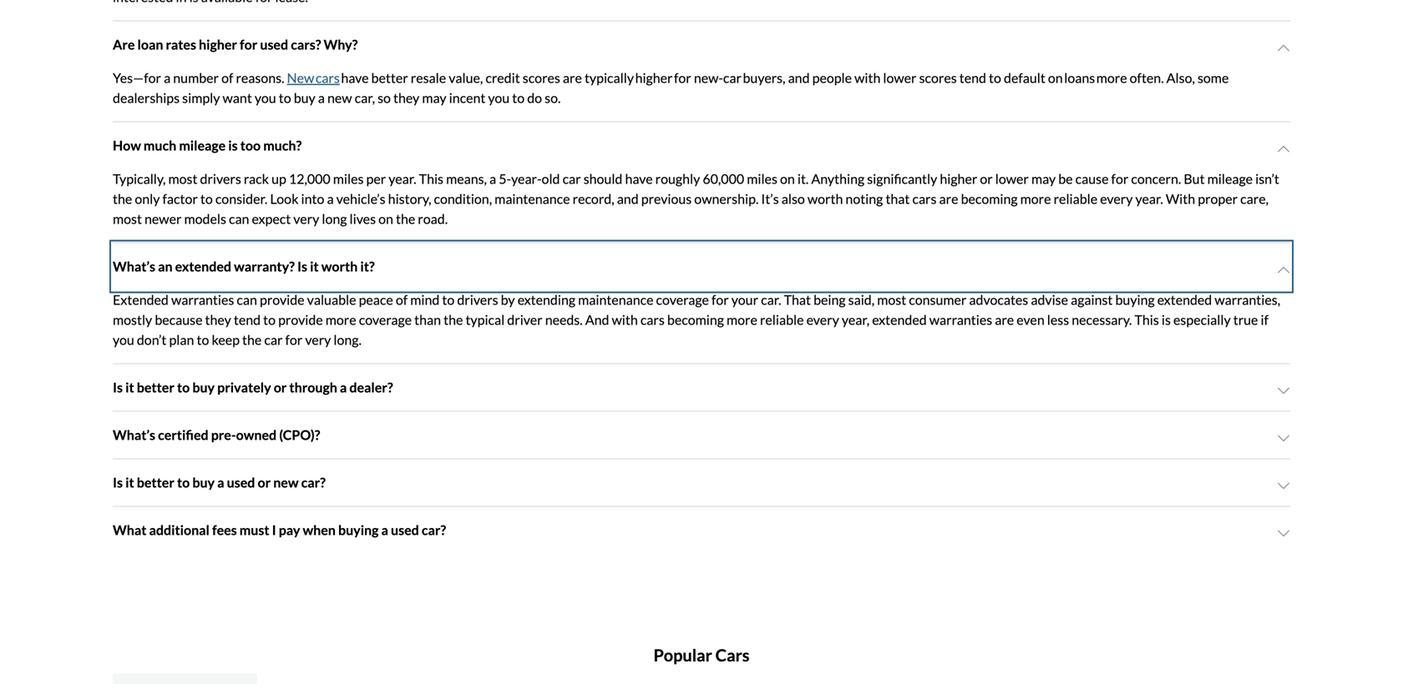 Task type: describe. For each thing, give the bounding box(es) containing it.
expect
[[252, 211, 291, 227]]

is for is it better to buy a used or new car?
[[113, 475, 123, 491]]

true
[[1233, 312, 1258, 328]]

less
[[1047, 312, 1069, 328]]

chevron down image for much?
[[1277, 142, 1290, 156]]

record,
[[573, 191, 614, 207]]

and inside typically, most drivers rack up 12,000 miles per year. this means, a 5-year-old car should have roughly 60,000 miles on it. anything significantly higher or lower may be cause for concern. but mileage isn't the only factor to consider. look into a vehicle's history, condition, maintenance record, and previous ownership. it's also worth noting that cars are becoming more reliable every year. with proper care, most newer models can expect very long lives on the road.
[[617, 191, 639, 207]]

is inside how much mileage is too much? dropdown button
[[228, 137, 238, 154]]

to down reasons.
[[279, 90, 291, 106]]

that
[[886, 191, 910, 207]]

care,
[[1240, 191, 1269, 207]]

car? inside what additional fees must i pay when buying a used car? dropdown button
[[422, 522, 446, 539]]

better for is it better to buy a used or new car?
[[137, 475, 174, 491]]

loan
[[137, 36, 163, 53]]

previous
[[641, 191, 692, 207]]

reasons.
[[236, 70, 284, 86]]

into
[[301, 191, 324, 207]]

keep
[[212, 332, 240, 348]]

typically,
[[113, 171, 166, 187]]

or inside 'dropdown button'
[[258, 475, 271, 491]]

certified
[[158, 427, 208, 443]]

lower inside have better resale value, credit scores are typically higher for new-car buyers, and people with lower scores tend to default on loans more often. also, some dealerships simply want you to buy a new car, so they may incent you to do so.
[[883, 70, 917, 86]]

people
[[812, 70, 852, 86]]

year-
[[511, 171, 542, 187]]

rack
[[244, 171, 269, 187]]

more inside typically, most drivers rack up 12,000 miles per year. this means, a 5-year-old car should have roughly 60,000 miles on it. anything significantly higher or lower may be cause for concern. but mileage isn't the only factor to consider. look into a vehicle's history, condition, maintenance record, and previous ownership. it's also worth noting that cars are becoming more reliable every year. with proper care, most newer models can expect very long lives on the road.
[[1020, 191, 1051, 207]]

1 horizontal spatial on
[[780, 171, 795, 187]]

value,
[[449, 70, 483, 86]]

what's an extended warranty? is it worth it?
[[113, 258, 375, 275]]

it for is it better to buy a used or new car?
[[125, 475, 134, 491]]

better inside have better resale value, credit scores are typically higher for new-car buyers, and people with lower scores tend to default on loans more often. also, some dealerships simply want you to buy a new car, so they may incent you to do so.
[[371, 70, 408, 86]]

of inside extended warranties can provide valuable peace of mind to drivers by extending maintenance coverage for your car. that being said, most consumer advocates advise against buying extended warranties, mostly because they tend to provide more coverage than the typical driver needs. and with cars becoming more reliable every year, extended warranties are even less necessary. this is especially true if you don't plan to keep the car for very long.
[[396, 292, 408, 308]]

for inside "dropdown button"
[[240, 36, 257, 53]]

chevron down image for what's an extended warranty? is it worth it?
[[1277, 263, 1290, 277]]

with
[[1166, 191, 1195, 207]]

much?
[[263, 137, 302, 154]]

mind
[[410, 292, 440, 308]]

it for is it better to buy privately or through a dealer?
[[125, 380, 134, 396]]

most inside extended warranties can provide valuable peace of mind to drivers by extending maintenance coverage for your car. that being said, most consumer advocates advise against buying extended warranties, mostly because they tend to provide more coverage than the typical driver needs. and with cars becoming more reliable every year, extended warranties are even less necessary. this is especially true if you don't plan to keep the car for very long.
[[877, 292, 906, 308]]

chevron down image for is it better to buy privately or through a dealer?
[[1277, 385, 1290, 398]]

a inside have better resale value, credit scores are typically higher for new-car buyers, and people with lower scores tend to default on loans more often. also, some dealerships simply want you to buy a new car, so they may incent you to do so.
[[318, 90, 325, 106]]

rates
[[166, 36, 196, 53]]

chevron down image for are loan rates higher for used cars? why?
[[1277, 41, 1290, 55]]

lower inside typically, most drivers rack up 12,000 miles per year. this means, a 5-year-old car should have roughly 60,000 miles on it. anything significantly higher or lower may be cause for concern. but mileage isn't the only factor to consider. look into a vehicle's history, condition, maintenance record, and previous ownership. it's also worth noting that cars are becoming more reliable every year. with proper care, most newer models can expect very long lives on the road.
[[995, 171, 1029, 187]]

valuable
[[307, 292, 356, 308]]

history,
[[388, 191, 431, 207]]

car,
[[355, 90, 375, 106]]

mileage inside dropdown button
[[179, 137, 226, 154]]

0 horizontal spatial coverage
[[359, 312, 412, 328]]

chevron down image inside what's certified pre-owned (cpo)? dropdown button
[[1277, 432, 1290, 446]]

to right mind
[[442, 292, 455, 308]]

buy for used
[[192, 475, 215, 491]]

driver
[[507, 312, 543, 328]]

worth inside dropdown button
[[321, 258, 358, 275]]

long
[[322, 211, 347, 227]]

to down warranty?
[[263, 312, 276, 328]]

concern.
[[1131, 171, 1181, 187]]

significantly
[[867, 171, 937, 187]]

0 vertical spatial it
[[310, 258, 319, 275]]

with inside have better resale value, credit scores are typically higher for new-car buyers, and people with lower scores tend to default on loans more often. also, some dealerships simply want you to buy a new car, so they may incent you to do so.
[[854, 70, 881, 86]]

is for is it better to buy privately or through a dealer?
[[113, 380, 123, 396]]

car? inside is it better to buy a used or new car? 'dropdown button'
[[301, 475, 326, 491]]

additional
[[149, 522, 210, 539]]

what additional fees must i pay when buying a used car?
[[113, 522, 446, 539]]

higher inside "dropdown button"
[[199, 36, 237, 53]]

extending
[[518, 292, 575, 308]]

1 horizontal spatial most
[[168, 171, 197, 187]]

have inside have better resale value, credit scores are typically higher for new-car buyers, and people with lower scores tend to default on loans more often. also, some dealerships simply want you to buy a new car, so they may incent you to do so.
[[341, 70, 369, 86]]

5-
[[499, 171, 511, 187]]

can inside extended warranties can provide valuable peace of mind to drivers by extending maintenance coverage for your car. that being said, most consumer advocates advise against buying extended warranties, mostly because they tend to provide more coverage than the typical driver needs. and with cars becoming more reliable every year, extended warranties are even less necessary. this is especially true if you don't plan to keep the car for very long.
[[237, 292, 257, 308]]

ownership.
[[694, 191, 759, 207]]

are loan rates higher for used cars? why?
[[113, 36, 358, 53]]

0 horizontal spatial on
[[378, 211, 393, 227]]

car buyers,
[[723, 70, 785, 86]]

reliable inside typically, most drivers rack up 12,000 miles per year. this means, a 5-year-old car should have roughly 60,000 miles on it. anything significantly higher or lower may be cause for concern. but mileage isn't the only factor to consider. look into a vehicle's history, condition, maintenance record, and previous ownership. it's also worth noting that cars are becoming more reliable every year. with proper care, most newer models can expect very long lives on the road.
[[1054, 191, 1098, 207]]

too
[[240, 137, 261, 154]]

against
[[1071, 292, 1113, 308]]

the left only
[[113, 191, 132, 207]]

so.
[[545, 90, 561, 106]]

what's certified pre-owned (cpo)? button
[[113, 412, 1290, 459]]

new inside is it better to buy a used or new car? 'dropdown button'
[[273, 475, 299, 491]]

car.
[[761, 292, 781, 308]]

anything
[[811, 171, 865, 187]]

long.
[[334, 332, 362, 348]]

do
[[527, 90, 542, 106]]

1 vertical spatial year.
[[1135, 191, 1163, 207]]

typically, most drivers rack up 12,000 miles per year. this means, a 5-year-old car should have roughly 60,000 miles on it. anything significantly higher or lower may be cause for concern. but mileage isn't the only factor to consider. look into a vehicle's history, condition, maintenance record, and previous ownership. it's also worth noting that cars are becoming more reliable every year. with proper care, most newer models can expect very long lives on the road.
[[113, 171, 1279, 227]]

cars inside typically, most drivers rack up 12,000 miles per year. this means, a 5-year-old car should have roughly 60,000 miles on it. anything significantly higher or lower may be cause for concern. but mileage isn't the only factor to consider. look into a vehicle's history, condition, maintenance record, and previous ownership. it's also worth noting that cars are becoming more reliable every year. with proper care, most newer models can expect very long lives on the road.
[[912, 191, 937, 207]]

extended
[[113, 292, 169, 308]]

what's certified pre-owned (cpo)?
[[113, 427, 320, 443]]

warranty?
[[234, 258, 295, 275]]

i
[[272, 522, 276, 539]]

fees
[[212, 522, 237, 539]]

road.
[[418, 211, 448, 227]]

proper
[[1198, 191, 1238, 207]]

a left 'dealer?'
[[340, 380, 347, 396]]

tend inside extended warranties can provide valuable peace of mind to drivers by extending maintenance coverage for your car. that being said, most consumer advocates advise against buying extended warranties, mostly because they tend to provide more coverage than the typical driver needs. and with cars becoming more reliable every year, extended warranties are even less necessary. this is especially true if you don't plan to keep the car for very long.
[[234, 312, 261, 328]]

chevron down image for pay
[[1277, 527, 1290, 541]]

want
[[223, 90, 252, 106]]

extended inside dropdown button
[[175, 258, 231, 275]]

are inside extended warranties can provide valuable peace of mind to drivers by extending maintenance coverage for your car. that being said, most consumer advocates advise against buying extended warranties, mostly because they tend to provide more coverage than the typical driver needs. and with cars becoming more reliable every year, extended warranties are even less necessary. this is especially true if you don't plan to keep the car for very long.
[[995, 312, 1014, 328]]

to inside dropdown button
[[177, 380, 190, 396]]

your
[[731, 292, 758, 308]]

1 horizontal spatial coverage
[[656, 292, 709, 308]]

and inside have better resale value, credit scores are typically higher for new-car buyers, and people with lower scores tend to default on loans more often. also, some dealerships simply want you to buy a new car, so they may incent you to do so.
[[788, 70, 810, 86]]

only
[[135, 191, 160, 207]]

yes—for a number of reasons. new cars
[[113, 70, 340, 86]]

reliable inside extended warranties can provide valuable peace of mind to drivers by extending maintenance coverage for your car. that being said, most consumer advocates advise against buying extended warranties, mostly because they tend to provide more coverage than the typical driver needs. and with cars becoming more reliable every year, extended warranties are even less necessary. this is especially true if you don't plan to keep the car for very long.
[[760, 312, 804, 328]]

advise
[[1031, 292, 1068, 308]]

mostly
[[113, 312, 152, 328]]

a inside 'dropdown button'
[[217, 475, 224, 491]]

0 vertical spatial year.
[[389, 171, 416, 187]]

chevron down image for is it better to buy a used or new car?
[[1277, 480, 1290, 493]]

have better resale value, credit scores are typically higher for new-car buyers, and people with lower scores tend to default on loans more often. also, some dealerships simply want you to buy a new car, so they may incent you to do so.
[[113, 70, 1229, 106]]

look
[[270, 191, 299, 207]]

to left default
[[989, 70, 1001, 86]]

the right keep
[[242, 332, 262, 348]]

2 horizontal spatial you
[[488, 90, 510, 106]]

also,
[[1166, 70, 1195, 86]]

or inside dropdown button
[[274, 380, 287, 396]]

year,
[[842, 312, 870, 328]]

every inside typically, most drivers rack up 12,000 miles per year. this means, a 5-year-old car should have roughly 60,000 miles on it. anything significantly higher or lower may be cause for concern. but mileage isn't the only factor to consider. look into a vehicle's history, condition, maintenance record, and previous ownership. it's also worth noting that cars are becoming more reliable every year. with proper care, most newer models can expect very long lives on the road.
[[1100, 191, 1133, 207]]

because
[[155, 312, 202, 328]]

be
[[1058, 171, 1073, 187]]

1 horizontal spatial you
[[255, 90, 276, 106]]

better for is it better to buy privately or through a dealer?
[[137, 380, 174, 396]]

a left 5-
[[489, 171, 496, 187]]

but
[[1184, 171, 1205, 187]]

may inside typically, most drivers rack up 12,000 miles per year. this means, a 5-year-old car should have roughly 60,000 miles on it. anything significantly higher or lower may be cause for concern. but mileage isn't the only factor to consider. look into a vehicle's history, condition, maintenance record, and previous ownership. it's also worth noting that cars are becoming more reliable every year. with proper care, most newer models can expect very long lives on the road.
[[1031, 171, 1056, 187]]

how
[[113, 137, 141, 154]]

1 vertical spatial provide
[[278, 312, 323, 328]]

0 vertical spatial provide
[[260, 292, 304, 308]]

every inside extended warranties can provide valuable peace of mind to drivers by extending maintenance coverage for your car. that being said, most consumer advocates advise against buying extended warranties, mostly because they tend to provide more coverage than the typical driver needs. and with cars becoming more reliable every year, extended warranties are even less necessary. this is especially true if you don't plan to keep the car for very long.
[[806, 312, 839, 328]]

is it better to buy a used or new car?
[[113, 475, 326, 491]]

becoming inside typically, most drivers rack up 12,000 miles per year. this means, a 5-year-old car should have roughly 60,000 miles on it. anything significantly higher or lower may be cause for concern. but mileage isn't the only factor to consider. look into a vehicle's history, condition, maintenance record, and previous ownership. it's also worth noting that cars are becoming more reliable every year. with proper care, most newer models can expect very long lives on the road.
[[961, 191, 1018, 207]]

they inside extended warranties can provide valuable peace of mind to drivers by extending maintenance coverage for your car. that being said, most consumer advocates advise against buying extended warranties, mostly because they tend to provide more coverage than the typical driver needs. and with cars becoming more reliable every year, extended warranties are even less necessary. this is especially true if you don't plan to keep the car for very long.
[[205, 312, 231, 328]]

models
[[184, 211, 226, 227]]

1 miles from the left
[[333, 171, 364, 187]]

the right than
[[444, 312, 463, 328]]

old
[[542, 171, 560, 187]]

this inside typically, most drivers rack up 12,000 miles per year. this means, a 5-year-old car should have roughly 60,000 miles on it. anything significantly higher or lower may be cause for concern. but mileage isn't the only factor to consider. look into a vehicle's history, condition, maintenance record, and previous ownership. it's also worth noting that cars are becoming more reliable every year. with proper care, most newer models can expect very long lives on the road.
[[419, 171, 443, 187]]

for inside typically, most drivers rack up 12,000 miles per year. this means, a 5-year-old car should have roughly 60,000 miles on it. anything significantly higher or lower may be cause for concern. but mileage isn't the only factor to consider. look into a vehicle's history, condition, maintenance record, and previous ownership. it's also worth noting that cars are becoming more reliable every year. with proper care, most newer models can expect very long lives on the road.
[[1111, 171, 1129, 187]]

0 horizontal spatial warranties
[[171, 292, 234, 308]]

on loans more
[[1048, 70, 1127, 86]]



Task type: locate. For each thing, give the bounding box(es) containing it.
have up car,
[[341, 70, 369, 86]]

new up pay
[[273, 475, 299, 491]]

1 vertical spatial is
[[1162, 312, 1171, 328]]

may left be on the top right of the page
[[1031, 171, 1056, 187]]

0 vertical spatial worth
[[807, 191, 843, 207]]

isn't
[[1255, 171, 1279, 187]]

1 vertical spatial buy
[[192, 380, 215, 396]]

0 horizontal spatial of
[[221, 70, 233, 86]]

new left car,
[[327, 90, 352, 106]]

to
[[989, 70, 1001, 86], [279, 90, 291, 106], [512, 90, 525, 106], [200, 191, 213, 207], [442, 292, 455, 308], [263, 312, 276, 328], [197, 332, 209, 348], [177, 380, 190, 396], [177, 475, 190, 491]]

miles up it's
[[747, 171, 777, 187]]

becoming inside extended warranties can provide valuable peace of mind to drivers by extending maintenance coverage for your car. that being said, most consumer advocates advise against buying extended warranties, mostly because they tend to provide more coverage than the typical driver needs. and with cars becoming more reliable every year, extended warranties are even less necessary. this is especially true if you don't plan to keep the car for very long.
[[667, 312, 724, 328]]

of
[[221, 70, 233, 86], [396, 292, 408, 308]]

1 vertical spatial with
[[612, 312, 638, 328]]

1 vertical spatial car
[[264, 332, 283, 348]]

with right the "people"
[[854, 70, 881, 86]]

1 vertical spatial or
[[274, 380, 287, 396]]

every
[[1100, 191, 1133, 207], [806, 312, 839, 328]]

typical
[[466, 312, 505, 328]]

drivers inside typically, most drivers rack up 12,000 miles per year. this means, a 5-year-old car should have roughly 60,000 miles on it. anything significantly higher or lower may be cause for concern. but mileage isn't the only factor to consider. look into a vehicle's history, condition, maintenance record, and previous ownership. it's also worth noting that cars are becoming more reliable every year. with proper care, most newer models can expect very long lives on the road.
[[200, 171, 241, 187]]

an
[[158, 258, 173, 275]]

2 miles from the left
[[747, 171, 777, 187]]

can
[[229, 211, 249, 227], [237, 292, 257, 308]]

buying right the when
[[338, 522, 379, 539]]

new
[[327, 90, 352, 106], [273, 475, 299, 491]]

should
[[584, 171, 623, 187]]

it down mostly
[[125, 380, 134, 396]]

the down history,
[[396, 211, 415, 227]]

or left 'through'
[[274, 380, 287, 396]]

0 horizontal spatial higher
[[199, 36, 237, 53]]

maintenance up and
[[578, 292, 653, 308]]

1 vertical spatial reliable
[[760, 312, 804, 328]]

to up certified
[[177, 380, 190, 396]]

cars right and
[[640, 312, 665, 328]]

2 what's from the top
[[113, 427, 155, 443]]

1 vertical spatial lower
[[995, 171, 1029, 187]]

0 horizontal spatial miles
[[333, 171, 364, 187]]

are left typically higher for
[[563, 70, 582, 86]]

0 horizontal spatial this
[[419, 171, 443, 187]]

extended
[[175, 258, 231, 275], [1157, 292, 1212, 308], [872, 312, 927, 328]]

chevron down image inside what's an extended warranty? is it worth it? dropdown button
[[1277, 263, 1290, 277]]

to inside 'dropdown button'
[[177, 475, 190, 491]]

mileage up proper
[[1207, 171, 1253, 187]]

0 horizontal spatial car?
[[301, 475, 326, 491]]

0 horizontal spatial with
[[612, 312, 638, 328]]

owned
[[236, 427, 277, 443]]

lower right the "people"
[[883, 70, 917, 86]]

0 horizontal spatial more
[[326, 312, 356, 328]]

1 horizontal spatial year.
[[1135, 191, 1163, 207]]

what's left certified
[[113, 427, 155, 443]]

and
[[585, 312, 609, 328]]

you down mostly
[[113, 332, 134, 348]]

1 chevron down image from the top
[[1277, 41, 1290, 55]]

how much mileage is too much?
[[113, 137, 302, 154]]

to right plan
[[197, 332, 209, 348]]

very down into
[[293, 211, 319, 227]]

a down new cars
[[318, 90, 325, 106]]

chevron down image inside how much mileage is too much? dropdown button
[[1277, 142, 1290, 156]]

are loan rates higher for used cars? why? button
[[113, 21, 1290, 68]]

1 vertical spatial car?
[[422, 522, 446, 539]]

number
[[173, 70, 219, 86]]

2 horizontal spatial extended
[[1157, 292, 1212, 308]]

even
[[1017, 312, 1045, 328]]

buy inside 'dropdown button'
[[192, 475, 215, 491]]

1 horizontal spatial maintenance
[[578, 292, 653, 308]]

1 vertical spatial of
[[396, 292, 408, 308]]

worth down anything
[[807, 191, 843, 207]]

1 horizontal spatial more
[[727, 312, 757, 328]]

1 horizontal spatial of
[[396, 292, 408, 308]]

1 horizontal spatial new
[[327, 90, 352, 106]]

2 vertical spatial buy
[[192, 475, 215, 491]]

2 scores from the left
[[919, 70, 957, 86]]

1 vertical spatial cars
[[640, 312, 665, 328]]

car right keep
[[264, 332, 283, 348]]

worth left it?
[[321, 258, 358, 275]]

1 vertical spatial on
[[378, 211, 393, 227]]

dealer?
[[349, 380, 393, 396]]

buy inside dropdown button
[[192, 380, 215, 396]]

noting
[[846, 191, 883, 207]]

used inside 'dropdown button'
[[227, 475, 255, 491]]

to inside typically, most drivers rack up 12,000 miles per year. this means, a 5-year-old car should have roughly 60,000 miles on it. anything significantly higher or lower may be cause for concern. but mileage isn't the only factor to consider. look into a vehicle's history, condition, maintenance record, and previous ownership. it's also worth noting that cars are becoming more reliable every year. with proper care, most newer models can expect very long lives on the road.
[[200, 191, 213, 207]]

0 vertical spatial buying
[[1115, 292, 1155, 308]]

is up what
[[113, 475, 123, 491]]

most up factor
[[168, 171, 197, 187]]

cars right "that"
[[912, 191, 937, 207]]

1 horizontal spatial extended
[[872, 312, 927, 328]]

for
[[240, 36, 257, 53], [1111, 171, 1129, 187], [712, 292, 729, 308], [285, 332, 303, 348]]

0 horizontal spatial maintenance
[[495, 191, 570, 207]]

plan
[[169, 332, 194, 348]]

1 horizontal spatial drivers
[[457, 292, 498, 308]]

may down resale
[[422, 90, 446, 106]]

reliable down be on the top right of the page
[[1054, 191, 1098, 207]]

better inside 'dropdown button'
[[137, 475, 174, 491]]

this inside extended warranties can provide valuable peace of mind to drivers by extending maintenance coverage for your car. that being said, most consumer advocates advise against buying extended warranties, mostly because they tend to provide more coverage than the typical driver needs. and with cars becoming more reliable every year, extended warranties are even less necessary. this is especially true if you don't plan to keep the car for very long.
[[1135, 312, 1159, 328]]

you inside extended warranties can provide valuable peace of mind to drivers by extending maintenance coverage for your car. that being said, most consumer advocates advise against buying extended warranties, mostly because they tend to provide more coverage than the typical driver needs. and with cars becoming more reliable every year, extended warranties are even less necessary. this is especially true if you don't plan to keep the car for very long.
[[113, 332, 134, 348]]

are inside typically, most drivers rack up 12,000 miles per year. this means, a 5-year-old car should have roughly 60,000 miles on it. anything significantly higher or lower may be cause for concern. but mileage isn't the only factor to consider. look into a vehicle's history, condition, maintenance record, and previous ownership. it's also worth noting that cars are becoming more reliable every year. with proper care, most newer models can expect very long lives on the road.
[[939, 191, 958, 207]]

2 vertical spatial chevron down image
[[1277, 527, 1290, 541]]

coverage down peace
[[359, 312, 412, 328]]

popular
[[654, 646, 712, 666]]

2 vertical spatial is
[[113, 475, 123, 491]]

what's left an
[[113, 258, 155, 275]]

for right cause
[[1111, 171, 1129, 187]]

1 vertical spatial what's
[[113, 427, 155, 443]]

0 vertical spatial mileage
[[179, 137, 226, 154]]

have inside typically, most drivers rack up 12,000 miles per year. this means, a 5-year-old car should have roughly 60,000 miles on it. anything significantly higher or lower may be cause for concern. but mileage isn't the only factor to consider. look into a vehicle's history, condition, maintenance record, and previous ownership. it's also worth noting that cars are becoming more reliable every year. with proper care, most newer models can expect very long lives on the road.
[[625, 171, 653, 187]]

1 horizontal spatial tend
[[959, 70, 986, 86]]

they inside have better resale value, credit scores are typically higher for new-car buyers, and people with lower scores tend to default on loans more often. also, some dealerships simply want you to buy a new car, so they may incent you to do so.
[[393, 90, 419, 106]]

worth inside typically, most drivers rack up 12,000 miles per year. this means, a 5-year-old car should have roughly 60,000 miles on it. anything significantly higher or lower may be cause for concern. but mileage isn't the only factor to consider. look into a vehicle's history, condition, maintenance record, and previous ownership. it's also worth noting that cars are becoming more reliable every year. with proper care, most newer models can expect very long lives on the road.
[[807, 191, 843, 207]]

very inside typically, most drivers rack up 12,000 miles per year. this means, a 5-year-old car should have roughly 60,000 miles on it. anything significantly higher or lower may be cause for concern. but mileage isn't the only factor to consider. look into a vehicle's history, condition, maintenance record, and previous ownership. it's also worth noting that cars are becoming more reliable every year. with proper care, most newer models can expect very long lives on the road.
[[293, 211, 319, 227]]

chevron down image
[[1277, 41, 1290, 55], [1277, 263, 1290, 277], [1277, 385, 1290, 398], [1277, 480, 1290, 493]]

are inside have better resale value, credit scores are typically higher for new-car buyers, and people with lower scores tend to default on loans more often. also, some dealerships simply want you to buy a new car, so they may incent you to do so.
[[563, 70, 582, 86]]

and down should
[[617, 191, 639, 207]]

3 chevron down image from the top
[[1277, 527, 1290, 541]]

also
[[781, 191, 805, 207]]

0 vertical spatial used
[[260, 36, 288, 53]]

buying
[[1115, 292, 1155, 308], [338, 522, 379, 539]]

miles up vehicle's at top
[[333, 171, 364, 187]]

with right and
[[612, 312, 638, 328]]

to up the models
[[200, 191, 213, 207]]

with inside extended warranties can provide valuable peace of mind to drivers by extending maintenance coverage for your car. that being said, most consumer advocates advise against buying extended warranties, mostly because they tend to provide more coverage than the typical driver needs. and with cars becoming more reliable every year, extended warranties are even less necessary. this is especially true if you don't plan to keep the car for very long.
[[612, 312, 638, 328]]

1 horizontal spatial car
[[563, 171, 581, 187]]

pre-
[[211, 427, 236, 443]]

chevron down image inside are loan rates higher for used cars? why? "dropdown button"
[[1277, 41, 1290, 55]]

0 vertical spatial are
[[563, 70, 582, 86]]

1 horizontal spatial with
[[854, 70, 881, 86]]

1 vertical spatial are
[[939, 191, 958, 207]]

can inside typically, most drivers rack up 12,000 miles per year. this means, a 5-year-old car should have roughly 60,000 miles on it. anything significantly higher or lower may be cause for concern. but mileage isn't the only factor to consider. look into a vehicle's history, condition, maintenance record, and previous ownership. it's also worth noting that cars are becoming more reliable every year. with proper care, most newer models can expect very long lives on the road.
[[229, 211, 249, 227]]

warranties down consumer
[[929, 312, 992, 328]]

lower left be on the top right of the page
[[995, 171, 1029, 187]]

tend left default
[[959, 70, 986, 86]]

are down advocates
[[995, 312, 1014, 328]]

0 horizontal spatial scores
[[523, 70, 560, 86]]

car inside typically, most drivers rack up 12,000 miles per year. this means, a 5-year-old car should have roughly 60,000 miles on it. anything significantly higher or lower may be cause for concern. but mileage isn't the only factor to consider. look into a vehicle's history, condition, maintenance record, and previous ownership. it's also worth noting that cars are becoming more reliable every year. with proper care, most newer models can expect very long lives on the road.
[[563, 171, 581, 187]]

2 vertical spatial most
[[877, 292, 906, 308]]

2 horizontal spatial are
[[995, 312, 1014, 328]]

1 horizontal spatial worth
[[807, 191, 843, 207]]

1 horizontal spatial warranties
[[929, 312, 992, 328]]

provide down warranty?
[[260, 292, 304, 308]]

and
[[788, 70, 810, 86], [617, 191, 639, 207]]

necessary.
[[1072, 312, 1132, 328]]

most down only
[[113, 211, 142, 227]]

a down pre-
[[217, 475, 224, 491]]

1 horizontal spatial have
[[625, 171, 653, 187]]

cars?
[[291, 36, 321, 53]]

cars
[[912, 191, 937, 207], [640, 312, 665, 328]]

every down 'being'
[[806, 312, 839, 328]]

what's for what's certified pre-owned (cpo)?
[[113, 427, 155, 443]]

2 horizontal spatial used
[[391, 522, 419, 539]]

have
[[341, 70, 369, 86], [625, 171, 653, 187]]

2 vertical spatial used
[[391, 522, 419, 539]]

simply
[[182, 90, 220, 106]]

what's an extended warranty? is it worth it? button
[[113, 243, 1290, 290]]

4 chevron down image from the top
[[1277, 480, 1290, 493]]

provide down valuable
[[278, 312, 323, 328]]

it up what
[[125, 475, 134, 491]]

0 vertical spatial every
[[1100, 191, 1133, 207]]

tend inside have better resale value, credit scores are typically higher for new-car buyers, and people with lower scores tend to default on loans more often. also, some dealerships simply want you to buy a new car, so they may incent you to do so.
[[959, 70, 986, 86]]

up
[[271, 171, 286, 187]]

0 vertical spatial reliable
[[1054, 191, 1098, 207]]

warranties,
[[1215, 292, 1280, 308]]

1 vertical spatial mileage
[[1207, 171, 1253, 187]]

0 horizontal spatial most
[[113, 211, 142, 227]]

higher right significantly
[[940, 171, 977, 187]]

drivers
[[200, 171, 241, 187], [457, 292, 498, 308]]

buy left privately
[[192, 380, 215, 396]]

warranties up because
[[171, 292, 234, 308]]

credit
[[486, 70, 520, 86]]

it?
[[360, 258, 375, 275]]

being
[[814, 292, 846, 308]]

buying inside dropdown button
[[338, 522, 379, 539]]

1 vertical spatial extended
[[1157, 292, 1212, 308]]

1 chevron down image from the top
[[1277, 142, 1290, 156]]

reliable down car.
[[760, 312, 804, 328]]

than
[[414, 312, 441, 328]]

better up so
[[371, 70, 408, 86]]

1 what's from the top
[[113, 258, 155, 275]]

1 horizontal spatial cars
[[912, 191, 937, 207]]

miles
[[333, 171, 364, 187], [747, 171, 777, 187]]

or
[[980, 171, 993, 187], [274, 380, 287, 396], [258, 475, 271, 491]]

is down mostly
[[113, 380, 123, 396]]

1 vertical spatial every
[[806, 312, 839, 328]]

mileage inside typically, most drivers rack up 12,000 miles per year. this means, a 5-year-old car should have roughly 60,000 miles on it. anything significantly higher or lower may be cause for concern. but mileage isn't the only factor to consider. look into a vehicle's history, condition, maintenance record, and previous ownership. it's also worth noting that cars are becoming more reliable every year. with proper care, most newer models can expect very long lives on the road.
[[1207, 171, 1253, 187]]

or down owned
[[258, 475, 271, 491]]

every down cause
[[1100, 191, 1133, 207]]

to left do
[[512, 90, 525, 106]]

is left especially
[[1162, 312, 1171, 328]]

0 vertical spatial cars
[[912, 191, 937, 207]]

0 horizontal spatial may
[[422, 90, 446, 106]]

may inside have better resale value, credit scores are typically higher for new-car buyers, and people with lower scores tend to default on loans more often. also, some dealerships simply want you to buy a new car, so they may incent you to do so.
[[422, 90, 446, 106]]

and left the "people"
[[788, 70, 810, 86]]

is right warranty?
[[297, 258, 307, 275]]

needs.
[[545, 312, 583, 328]]

drivers inside extended warranties can provide valuable peace of mind to drivers by extending maintenance coverage for your car. that being said, most consumer advocates advise against buying extended warranties, mostly because they tend to provide more coverage than the typical driver needs. and with cars becoming more reliable every year, extended warranties are even less necessary. this is especially true if you don't plan to keep the car for very long.
[[457, 292, 498, 308]]

chevron down image inside is it better to buy a used or new car? 'dropdown button'
[[1277, 480, 1290, 493]]

60,000
[[703, 171, 744, 187]]

buy down what's certified pre-owned (cpo)?
[[192, 475, 215, 491]]

extended up especially
[[1157, 292, 1212, 308]]

how much mileage is too much? button
[[113, 122, 1290, 169]]

1 horizontal spatial miles
[[747, 171, 777, 187]]

it inside 'dropdown button'
[[125, 475, 134, 491]]

maintenance
[[495, 191, 570, 207], [578, 292, 653, 308]]

1 vertical spatial drivers
[[457, 292, 498, 308]]

they right so
[[393, 90, 419, 106]]

of up want
[[221, 70, 233, 86]]

can down what's an extended warranty? is it worth it?
[[237, 292, 257, 308]]

maintenance inside extended warranties can provide valuable peace of mind to drivers by extending maintenance coverage for your car. that being said, most consumer advocates advise against buying extended warranties, mostly because they tend to provide more coverage than the typical driver needs. and with cars becoming more reliable every year, extended warranties are even less necessary. this is especially true if you don't plan to keep the car for very long.
[[578, 292, 653, 308]]

buy down new cars
[[294, 90, 315, 106]]

newer
[[145, 211, 182, 227]]

vehicle's
[[336, 191, 386, 207]]

1 horizontal spatial scores
[[919, 70, 957, 86]]

reliable
[[1054, 191, 1098, 207], [760, 312, 804, 328]]

tend up keep
[[234, 312, 261, 328]]

is it better to buy privately or through a dealer? button
[[113, 365, 1290, 411]]

typically higher for
[[585, 70, 691, 86]]

0 horizontal spatial or
[[258, 475, 271, 491]]

1 horizontal spatial every
[[1100, 191, 1133, 207]]

1 horizontal spatial is
[[1162, 312, 1171, 328]]

extended right an
[[175, 258, 231, 275]]

1 vertical spatial becoming
[[667, 312, 724, 328]]

they
[[393, 90, 419, 106], [205, 312, 231, 328]]

better up additional
[[137, 475, 174, 491]]

chevron down image
[[1277, 142, 1290, 156], [1277, 432, 1290, 446], [1277, 527, 1290, 541]]

extended down said,
[[872, 312, 927, 328]]

buying up necessary.
[[1115, 292, 1155, 308]]

is inside extended warranties can provide valuable peace of mind to drivers by extending maintenance coverage for your car. that being said, most consumer advocates advise against buying extended warranties, mostly because they tend to provide more coverage than the typical driver needs. and with cars becoming more reliable every year, extended warranties are even less necessary. this is especially true if you don't plan to keep the car for very long.
[[1162, 312, 1171, 328]]

so
[[378, 90, 391, 106]]

new inside have better resale value, credit scores are typically higher for new-car buyers, and people with lower scores tend to default on loans more often. also, some dealerships simply want you to buy a new car, so they may incent you to do so.
[[327, 90, 352, 106]]

roughly
[[655, 171, 700, 187]]

2 vertical spatial extended
[[872, 312, 927, 328]]

1 horizontal spatial mileage
[[1207, 171, 1253, 187]]

car right old
[[563, 171, 581, 187]]

12,000
[[289, 171, 330, 187]]

consumer
[[909, 292, 967, 308]]

0 vertical spatial warranties
[[171, 292, 234, 308]]

condition,
[[434, 191, 492, 207]]

2 vertical spatial it
[[125, 475, 134, 491]]

0 vertical spatial better
[[371, 70, 408, 86]]

buy
[[294, 90, 315, 106], [192, 380, 215, 396], [192, 475, 215, 491]]

maintenance down "year-"
[[495, 191, 570, 207]]

you down reasons.
[[255, 90, 276, 106]]

to down certified
[[177, 475, 190, 491]]

or inside typically, most drivers rack up 12,000 miles per year. this means, a 5-year-old car should have roughly 60,000 miles on it. anything significantly higher or lower may be cause for concern. but mileage isn't the only factor to consider. look into a vehicle's history, condition, maintenance record, and previous ownership. it's also worth noting that cars are becoming more reliable every year. with proper care, most newer models can expect very long lives on the road.
[[980, 171, 993, 187]]

1 vertical spatial is
[[113, 380, 123, 396]]

becoming
[[961, 191, 1018, 207], [667, 312, 724, 328]]

most right said,
[[877, 292, 906, 308]]

chevron down image inside what additional fees must i pay when buying a used car? dropdown button
[[1277, 527, 1290, 541]]

is it better to buy a used or new car? button
[[113, 460, 1290, 506]]

per
[[366, 171, 386, 187]]

1 vertical spatial it
[[125, 380, 134, 396]]

what's for what's an extended warranty? is it worth it?
[[113, 258, 155, 275]]

drivers up the typical
[[457, 292, 498, 308]]

buy inside have better resale value, credit scores are typically higher for new-car buyers, and people with lower scores tend to default on loans more often. also, some dealerships simply want you to buy a new car, so they may incent you to do so.
[[294, 90, 315, 106]]

0 vertical spatial very
[[293, 211, 319, 227]]

used inside "dropdown button"
[[260, 36, 288, 53]]

0 vertical spatial is
[[297, 258, 307, 275]]

1 horizontal spatial used
[[260, 36, 288, 53]]

1 vertical spatial coverage
[[359, 312, 412, 328]]

through
[[289, 380, 337, 396]]

0 vertical spatial have
[[341, 70, 369, 86]]

0 vertical spatial maintenance
[[495, 191, 570, 207]]

used inside dropdown button
[[391, 522, 419, 539]]

car inside extended warranties can provide valuable peace of mind to drivers by extending maintenance coverage for your car. that being said, most consumer advocates advise against buying extended warranties, mostly because they tend to provide more coverage than the typical driver needs. and with cars becoming more reliable every year, extended warranties are even less necessary. this is especially true if you don't plan to keep the car for very long.
[[264, 332, 283, 348]]

0 horizontal spatial they
[[205, 312, 231, 328]]

are right "that"
[[939, 191, 958, 207]]

that
[[784, 292, 811, 308]]

for left "your"
[[712, 292, 729, 308]]

1 vertical spatial maintenance
[[578, 292, 653, 308]]

drivers up consider.
[[200, 171, 241, 187]]

for up reasons.
[[240, 36, 257, 53]]

1 vertical spatial most
[[113, 211, 142, 227]]

0 horizontal spatial used
[[227, 475, 255, 491]]

for up 'through'
[[285, 332, 303, 348]]

1 horizontal spatial reliable
[[1054, 191, 1098, 207]]

resale
[[411, 70, 446, 86]]

higher inside typically, most drivers rack up 12,000 miles per year. this means, a 5-year-old car should have roughly 60,000 miles on it. anything significantly higher or lower may be cause for concern. but mileage isn't the only factor to consider. look into a vehicle's history, condition, maintenance record, and previous ownership. it's also worth noting that cars are becoming more reliable every year. with proper care, most newer models can expect very long lives on the road.
[[940, 171, 977, 187]]

chevron down image inside the is it better to buy privately or through a dealer? dropdown button
[[1277, 385, 1290, 398]]

this up history,
[[419, 171, 443, 187]]

0 vertical spatial and
[[788, 70, 810, 86]]

this right necessary.
[[1135, 312, 1159, 328]]

this
[[419, 171, 443, 187], [1135, 312, 1159, 328]]

2 chevron down image from the top
[[1277, 263, 1290, 277]]

1 vertical spatial worth
[[321, 258, 358, 275]]

a right the when
[[381, 522, 388, 539]]

(cpo)?
[[279, 427, 320, 443]]

better inside dropdown button
[[137, 380, 174, 396]]

are
[[563, 70, 582, 86], [939, 191, 958, 207], [995, 312, 1014, 328]]

year. down 'concern.'
[[1135, 191, 1163, 207]]

is inside 'dropdown button'
[[113, 475, 123, 491]]

0 horizontal spatial year.
[[389, 171, 416, 187]]

0 vertical spatial of
[[221, 70, 233, 86]]

default
[[1004, 70, 1045, 86]]

popular cars
[[654, 646, 750, 666]]

they up keep
[[205, 312, 231, 328]]

3 chevron down image from the top
[[1277, 385, 1290, 398]]

cars inside extended warranties can provide valuable peace of mind to drivers by extending maintenance coverage for your car. that being said, most consumer advocates advise against buying extended warranties, mostly because they tend to provide more coverage than the typical driver needs. and with cars becoming more reliable every year, extended warranties are even less necessary. this is especially true if you don't plan to keep the car for very long.
[[640, 312, 665, 328]]

yes—for
[[113, 70, 161, 86]]

advocates
[[969, 292, 1028, 308]]

very inside extended warranties can provide valuable peace of mind to drivers by extending maintenance coverage for your car. that being said, most consumer advocates advise against buying extended warranties, mostly because they tend to provide more coverage than the typical driver needs. and with cars becoming more reliable every year, extended warranties are even less necessary. this is especially true if you don't plan to keep the car for very long.
[[305, 332, 331, 348]]

privately
[[217, 380, 271, 396]]

0 vertical spatial may
[[422, 90, 446, 106]]

a left number
[[164, 70, 171, 86]]

a right into
[[327, 191, 334, 207]]

of left mind
[[396, 292, 408, 308]]

on right lives
[[378, 211, 393, 227]]

you down the credit
[[488, 90, 510, 106]]

when
[[303, 522, 336, 539]]

0 vertical spatial they
[[393, 90, 419, 106]]

must
[[239, 522, 269, 539]]

especially
[[1173, 312, 1231, 328]]

2 chevron down image from the top
[[1277, 432, 1290, 446]]

buying inside extended warranties can provide valuable peace of mind to drivers by extending maintenance coverage for your car. that being said, most consumer advocates advise against buying extended warranties, mostly because they tend to provide more coverage than the typical driver needs. and with cars becoming more reliable every year, extended warranties are even less necessary. this is especially true if you don't plan to keep the car for very long.
[[1115, 292, 1155, 308]]

extended warranties can provide valuable peace of mind to drivers by extending maintenance coverage for your car. that being said, most consumer advocates advise against buying extended warranties, mostly because they tend to provide more coverage than the typical driver needs. and with cars becoming more reliable every year, extended warranties are even less necessary. this is especially true if you don't plan to keep the car for very long.
[[113, 292, 1280, 348]]

maintenance inside typically, most drivers rack up 12,000 miles per year. this means, a 5-year-old car should have roughly 60,000 miles on it. anything significantly higher or lower may be cause for concern. but mileage isn't the only factor to consider. look into a vehicle's history, condition, maintenance record, and previous ownership. it's also worth noting that cars are becoming more reliable every year. with proper care, most newer models can expect very long lives on the road.
[[495, 191, 570, 207]]

buy for or
[[192, 380, 215, 396]]

1 horizontal spatial are
[[939, 191, 958, 207]]

year. up history,
[[389, 171, 416, 187]]

1 scores from the left
[[523, 70, 560, 86]]

higher up yes—for a number of reasons. new cars at the left top of the page
[[199, 36, 237, 53]]

0 vertical spatial is
[[228, 137, 238, 154]]

coverage
[[656, 292, 709, 308], [359, 312, 412, 328]]

1 horizontal spatial car?
[[422, 522, 446, 539]]

often.
[[1130, 70, 1164, 86]]

1 vertical spatial very
[[305, 332, 331, 348]]



Task type: vqa. For each thing, say whether or not it's contained in the screenshot.
48 mo
no



